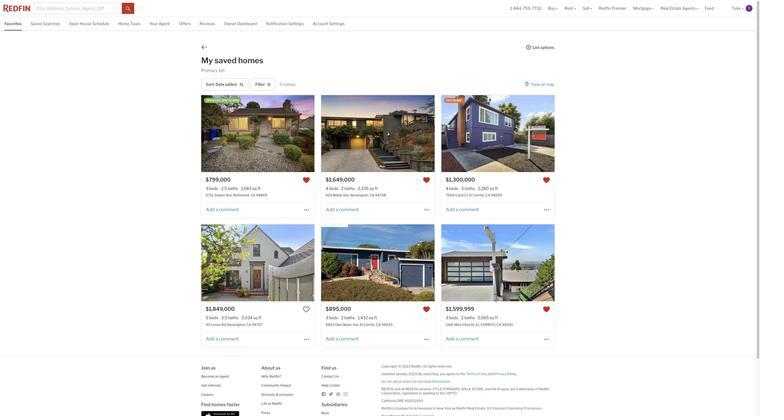 Task type: vqa. For each thing, say whether or not it's contained in the screenshot.


Task type: describe. For each thing, give the bounding box(es) containing it.
a for $1,599,999
[[456, 337, 458, 342]]

add a comment button for $1,300,000
[[446, 207, 479, 213]]

notification
[[266, 21, 288, 26]]

add a comment button for $1,649,000
[[326, 207, 359, 213]]

#01521930
[[405, 399, 423, 404]]

add for $895,000
[[326, 337, 335, 342]]

1 horizontal spatial the
[[460, 372, 466, 377]]

estate
[[670, 6, 682, 11]]

feed button
[[702, 0, 729, 17]]

beloit
[[333, 194, 342, 198]]

beds for $1,649,000
[[329, 186, 338, 191]]

2,065
[[478, 316, 489, 321]]

2 horizontal spatial the
[[492, 388, 497, 392]]

&
[[276, 393, 279, 397]]

ca right the cerrito,
[[497, 323, 502, 327]]

3 beds for $799,000
[[206, 186, 218, 191]]

redfin and all redfin variants, title forward, walk score, and the r logos, are trademarks of redfin corporation, registered or pending in the uspto.
[[382, 388, 549, 396]]

0 vertical spatial of
[[477, 372, 480, 377]]

1 vertical spatial .
[[450, 380, 451, 384]]

ft for $1,649,000
[[375, 186, 378, 191]]

sq for $1,649,000
[[370, 186, 374, 191]]

center
[[329, 384, 340, 388]]

and right score,
[[485, 388, 491, 392]]

my
[[201, 56, 213, 65]]

filter button
[[251, 79, 275, 91]]

favorite button checkbox for $1,649,000
[[423, 177, 430, 184]]

join
[[201, 366, 210, 371]]

1 photo of 50 lenox rd, kensington, ca 94707 image from the left
[[88, 225, 201, 302]]

1 vertical spatial to
[[410, 407, 413, 411]]

add for $1,599,999
[[446, 337, 455, 342]]

2 photo of 5712 solano ave, richmond, ca 94805 image from the left
[[201, 95, 315, 172]]

referrals
[[208, 384, 221, 388]]

sq for $1,849,000
[[253, 316, 258, 321]]

add a comment button for $1,599,999
[[446, 337, 479, 342]]

of inside redfin and all redfin variants, title forward, walk score, and the r logos, are trademarks of redfin corporation, registered or pending in the uspto.
[[535, 388, 538, 392]]

comment for $1,300,000
[[459, 207, 479, 213]]

beds for $1,300,000
[[449, 186, 458, 191]]

business
[[418, 407, 432, 411]]

a for $1,300,000
[[456, 207, 458, 213]]

94708
[[375, 194, 386, 198]]

favorite button image for $799,000
[[303, 177, 310, 184]]

trademarks
[[516, 388, 534, 392]]

▾ for buy ▾
[[556, 6, 558, 11]]

premier
[[612, 6, 627, 11]]

tyler
[[732, 6, 741, 11]]

community impact
[[261, 384, 291, 388]]

0 vertical spatial .
[[516, 372, 517, 377]]

tours
[[130, 21, 141, 26]]

score,
[[472, 388, 484, 392]]

find for find us
[[321, 366, 331, 371]]

searches
[[43, 21, 60, 26]]

get
[[201, 384, 207, 388]]

hot home
[[447, 99, 462, 102]]

by
[[419, 372, 423, 377]]

your agent link
[[150, 17, 170, 30]]

variants,
[[419, 388, 432, 392]]

ft for $1,849,000
[[259, 316, 262, 321]]

contact
[[321, 375, 334, 379]]

redfin right as
[[457, 407, 467, 411]]

ca down 3,034
[[247, 323, 251, 327]]

1 photo of 629 beloit ave, kensington, ca 94708 image from the left
[[208, 95, 321, 172]]

dr,
[[471, 323, 475, 327]]

account settings
[[313, 21, 345, 26]]

favorite button checkbox for $799,000
[[303, 177, 310, 184]]

view
[[531, 82, 540, 87]]

2,335 sq ft
[[358, 186, 378, 191]]

open
[[206, 99, 214, 102]]

:
[[214, 82, 215, 87]]

redfin inside redfin and all redfin variants, title forward, walk score, and the r logos, are trademarks of redfin corporation, registered or pending in the uspto.
[[539, 388, 549, 392]]

mortgage
[[633, 6, 651, 11]]

3 beds for $895,000
[[326, 316, 338, 321]]

r
[[497, 388, 500, 392]]

logos,
[[501, 388, 510, 392]]

favorite button image for $895,000
[[423, 307, 430, 314]]

1 vertical spatial real
[[468, 407, 475, 411]]

2 horizontal spatial ave,
[[353, 323, 359, 327]]

add a comment for $1,300,000
[[446, 207, 479, 213]]

find homes faster
[[201, 403, 240, 408]]

ca down 1,583 sq ft
[[251, 194, 255, 198]]

sort : date added
[[206, 82, 237, 87]]

5 beds
[[206, 316, 218, 321]]

added
[[225, 82, 237, 87]]

homes for find homes faster
[[212, 403, 226, 408]]

1 photo of 2441 mira vista dr, el cerrito, ca 94530 image from the left
[[328, 225, 442, 302]]

rd,
[[221, 323, 227, 327]]

$1,599,999
[[446, 307, 474, 313]]

3,034 sq ft
[[241, 316, 262, 321]]

sell
[[583, 6, 590, 11]]

0 horizontal spatial agent
[[159, 21, 170, 26]]

add a comment for $1,649,000
[[326, 207, 359, 213]]

1 horizontal spatial cerrito,
[[473, 194, 485, 198]]

1,583 sq ft
[[241, 186, 261, 191]]

view on map button
[[524, 79, 555, 91]]

comment for $799,000
[[219, 207, 239, 213]]

add a comment for $1,849,000
[[206, 337, 239, 342]]

why redfin? button
[[261, 375, 282, 379]]

view on map
[[531, 82, 555, 87]]

and left all
[[395, 388, 401, 392]]

to
[[228, 99, 232, 102]]

3 photo of 629 beloit ave, kensington, ca 94708 image from the left
[[435, 95, 548, 172]]

rent ▾
[[565, 6, 576, 11]]

tyler ▾
[[732, 6, 744, 11]]

0 horizontal spatial the
[[440, 392, 445, 396]]

real inside dropdown button
[[661, 6, 669, 11]]

$895,000
[[326, 307, 351, 313]]

contact us
[[321, 375, 339, 379]]

favorite button image for $1,599,999
[[543, 307, 550, 314]]

become an agent
[[201, 375, 229, 379]]

ave, for $799,000
[[226, 194, 233, 198]]

dashboard
[[237, 21, 257, 26]]

629
[[326, 194, 332, 198]]

us for join us
[[211, 366, 216, 371]]

2023
[[402, 365, 411, 369]]

baths for $1,649,000
[[345, 186, 355, 191]]

about
[[261, 366, 275, 371]]

homes for 6 homes
[[283, 82, 296, 87]]

become an agent button
[[201, 375, 229, 379]]

favorite button checkbox for $895,000
[[423, 307, 430, 314]]

ny
[[487, 407, 492, 411]]

94530 for $895,000
[[382, 323, 393, 327]]

2,065 sq ft
[[478, 316, 498, 321]]

map
[[547, 82, 555, 87]]

0 vertical spatial el
[[470, 194, 473, 198]]

january
[[396, 372, 408, 377]]

ft for $799,000
[[258, 186, 261, 191]]

2 for $1,599,999
[[461, 316, 464, 321]]

redfin facebook image
[[321, 393, 326, 397]]

0 horizontal spatial el
[[360, 323, 363, 327]]

3 baths
[[461, 186, 475, 191]]

favorite button image for $1,849,000
[[303, 307, 310, 314]]

ca down the 1,432 sq ft
[[376, 323, 381, 327]]

reviews
[[200, 21, 215, 26]]

add a comment for $895,000
[[326, 337, 359, 342]]

and right ,
[[488, 372, 494, 377]]

0 vertical spatial or
[[399, 380, 402, 384]]

about us
[[261, 366, 281, 371]]

open house schedule link
[[69, 17, 109, 30]]

or inside redfin and all redfin variants, title forward, walk score, and the r logos, are trademarks of redfin corporation, registered or pending in the uspto.
[[419, 392, 422, 396]]

york
[[444, 407, 452, 411]]

comment for $1,649,000
[[339, 207, 359, 213]]

favorite button image for $1,649,000
[[423, 177, 430, 184]]

redfin inside button
[[599, 6, 611, 11]]

2 baths for $1,649,000
[[341, 186, 355, 191]]

baths for $1,849,000
[[228, 316, 238, 321]]

account
[[313, 21, 328, 26]]

el
[[476, 323, 480, 327]]

3 photo of 50 lenox rd, kensington, ca 94707 image from the left
[[315, 225, 428, 302]]

City, Address, School, Agent, ZIP search field
[[33, 3, 122, 14]]

help center button
[[321, 384, 340, 388]]

community
[[261, 384, 280, 388]]

previous button image
[[206, 131, 211, 136]]

ca down the 2,335 sq ft
[[370, 194, 374, 198]]

1,432
[[358, 316, 368, 321]]

add for $1,849,000
[[206, 337, 215, 342]]

settings for account settings
[[329, 21, 345, 26]]

diversity & inclusion button
[[261, 393, 293, 397]]

dre
[[397, 399, 404, 404]]

terms of use link
[[466, 372, 487, 377]]

kensington, for $1,649,000
[[350, 194, 369, 198]]

2441 mira vista dr, el cerrito, ca 94530
[[446, 323, 513, 327]]

3 for $1,599,999
[[446, 316, 448, 321]]

beds for $799,000
[[209, 186, 218, 191]]

real estate agents ▾ button
[[657, 0, 702, 17]]

owner dashboard link
[[224, 17, 257, 30]]

2 photo of 629 beloit ave, kensington, ca 94708 image from the left
[[321, 95, 435, 172]]

ca down the 2,280 sq ft
[[486, 194, 490, 198]]

2 baths for $895,000
[[341, 316, 355, 321]]

redfin premier
[[599, 6, 627, 11]]

▾ for tyler ▾
[[742, 6, 744, 11]]

759-
[[523, 6, 532, 11]]

2 photo of 6823 glen mawr ave, el cerrito, ca 94530 image from the left
[[321, 225, 435, 302]]

1 horizontal spatial to
[[456, 372, 460, 377]]

baths for $1,599,999
[[465, 316, 475, 321]]

mira
[[455, 323, 462, 327]]



Task type: locate. For each thing, give the bounding box(es) containing it.
real left estate.
[[468, 407, 475, 411]]

add a comment for $1,599,999
[[446, 337, 479, 342]]

notification settings link
[[266, 17, 304, 30]]

el down 1,432
[[360, 323, 363, 327]]

2 4 beds from the left
[[446, 186, 458, 191]]

1 horizontal spatial kensington,
[[350, 194, 369, 198]]

filter
[[255, 82, 265, 87]]

account settings link
[[313, 17, 345, 30]]

a down beloit
[[336, 207, 338, 213]]

redfin pinterest image
[[336, 393, 341, 397]]

cerrito, down 2,280
[[473, 194, 485, 198]]

comment down 629 beloit ave, kensington, ca 94708
[[339, 207, 359, 213]]

ny standard operating procedures link
[[487, 407, 542, 411]]

add a comment down rd,
[[206, 337, 239, 342]]

2.5
[[221, 186, 227, 191]]

add a comment button down solano
[[206, 207, 239, 213]]

community impact button
[[261, 384, 291, 388]]

2 baths for $1,599,999
[[461, 316, 475, 321]]

settings right account
[[329, 21, 345, 26]]

beds for $1,599,999
[[449, 316, 458, 321]]

1 photo of 6823 glen mawr ave, el cerrito, ca 94530 image from the left
[[208, 225, 321, 302]]

kensington, down 2,335
[[350, 194, 369, 198]]

0 horizontal spatial real
[[468, 407, 475, 411]]

3 up 2441
[[446, 316, 448, 321]]

1 4 from the left
[[326, 186, 328, 191]]

3 photo of 6823 glen mawr ave, el cerrito, ca 94530 image from the left
[[435, 225, 548, 302]]

agents
[[683, 6, 696, 11]]

0 horizontal spatial cerrito,
[[364, 323, 375, 327]]

comment
[[219, 207, 239, 213], [339, 207, 359, 213], [459, 207, 479, 213], [219, 337, 239, 342], [339, 337, 359, 342], [459, 337, 479, 342]]

add a comment button down rd,
[[206, 337, 239, 342]]

2 baths up 629 beloit ave, kensington, ca 94708
[[341, 186, 355, 191]]

the left uspto.
[[440, 392, 445, 396]]

comment for $1,599,999
[[459, 337, 479, 342]]

a down mira
[[456, 337, 458, 342]]

add down 629
[[326, 207, 335, 213]]

4 beds for $1,649,000
[[326, 186, 338, 191]]

add down 5712
[[206, 207, 215, 213]]

0 vertical spatial in
[[436, 392, 439, 396]]

life at redfin
[[261, 402, 282, 407]]

cerrito, down the 1,432 sq ft
[[364, 323, 375, 327]]

to right "agree"
[[456, 372, 460, 377]]

0 horizontal spatial ave,
[[226, 194, 233, 198]]

2 horizontal spatial us
[[332, 366, 337, 371]]

50 lenox rd, kensington, ca 94707
[[206, 323, 263, 327]]

ft right 1,432
[[374, 316, 377, 321]]

0 vertical spatial real
[[661, 6, 669, 11]]

1 vertical spatial el
[[360, 323, 363, 327]]

redfin
[[382, 388, 394, 392], [405, 388, 418, 392]]

a for $1,649,000
[[336, 207, 338, 213]]

agent right 'an'
[[220, 375, 229, 379]]

2 photo of 50 lenox rd, kensington, ca 94707 image from the left
[[201, 225, 315, 302]]

5 ▾ from the left
[[697, 6, 698, 11]]

feed
[[705, 6, 714, 11]]

add a comment button for $1,849,000
[[206, 337, 239, 342]]

uspto.
[[446, 392, 458, 396]]

1 horizontal spatial el
[[470, 194, 473, 198]]

el right ct,
[[470, 194, 473, 198]]

subsidiaries
[[321, 403, 348, 408]]

3 up 6823
[[326, 316, 328, 321]]

beds
[[209, 186, 218, 191], [329, 186, 338, 191], [449, 186, 458, 191], [209, 316, 218, 321], [329, 316, 338, 321], [449, 316, 458, 321]]

▾ right tyler
[[742, 6, 744, 11]]

beds up 2441
[[449, 316, 458, 321]]

sq for $895,000
[[369, 316, 373, 321]]

baths for $799,000
[[228, 186, 238, 191]]

comment down 5712 solano ave, richmond, ca 94805
[[219, 207, 239, 213]]

real estate agents ▾ link
[[661, 0, 698, 17]]

date
[[216, 82, 225, 87]]

redfin left premier
[[599, 6, 611, 11]]

4 beds up 7004
[[446, 186, 458, 191]]

redfin?
[[269, 375, 282, 379]]

2 photo of 2441 mira vista dr, el cerrito, ca 94530 image from the left
[[441, 225, 555, 302]]

add a comment button for $799,000
[[206, 207, 239, 213]]

1 photo of 5712 solano ave, richmond, ca 94805 image from the left
[[88, 95, 201, 172]]

open house schedule
[[69, 21, 109, 26]]

4 beds up 629
[[326, 186, 338, 191]]

3.5 baths
[[221, 316, 238, 321]]

beds up beloit
[[329, 186, 338, 191]]

2 ▾ from the left
[[574, 6, 576, 11]]

homes up download the redfin app on the apple app store image
[[212, 403, 226, 408]]

1 vertical spatial of
[[535, 388, 538, 392]]

629 beloit ave, kensington, ca 94708
[[326, 194, 386, 198]]

5
[[206, 316, 208, 321]]

844-
[[514, 6, 523, 11]]

options
[[541, 45, 555, 50]]

3 for $799,000
[[206, 186, 208, 191]]

baths up 629 beloit ave, kensington, ca 94708
[[345, 186, 355, 191]]

redfin down the 'not'
[[382, 388, 394, 392]]

user photo image
[[746, 5, 753, 12]]

0 vertical spatial cerrito,
[[473, 194, 485, 198]]

0 vertical spatial homes
[[238, 56, 264, 65]]

0 horizontal spatial 4 beds
[[326, 186, 338, 191]]

2 up glen
[[341, 316, 344, 321]]

offers
[[179, 21, 191, 26]]

baths for $1,300,000
[[465, 186, 475, 191]]

us right join
[[211, 366, 216, 371]]

4 beds for $1,300,000
[[446, 186, 458, 191]]

a down glen
[[336, 337, 338, 342]]

4 for $1,300,000
[[446, 186, 448, 191]]

3 ▾ from the left
[[591, 6, 592, 11]]

0 horizontal spatial 3 beds
[[206, 186, 218, 191]]

0 horizontal spatial homes
[[212, 403, 226, 408]]

rent. button
[[321, 412, 330, 416]]

us
[[211, 366, 216, 371], [276, 366, 281, 371], [332, 366, 337, 371]]

rights
[[428, 365, 437, 369]]

94707
[[252, 323, 263, 327]]

kensington, down 3.5 baths
[[227, 323, 246, 327]]

photo of 629 beloit ave, kensington, ca 94708 image
[[208, 95, 321, 172], [321, 95, 435, 172], [435, 95, 548, 172]]

0 horizontal spatial redfin
[[382, 388, 394, 392]]

redfin is licensed to do business in new york as redfin real estate. ny standard operating procedures
[[382, 407, 542, 411]]

94530 for $1,599,999
[[502, 323, 513, 327]]

sq right 1,432
[[369, 316, 373, 321]]

updated
[[382, 372, 395, 377]]

1 horizontal spatial in
[[436, 392, 439, 396]]

▾ right mortgage
[[652, 6, 654, 11]]

3 beds up 2441
[[446, 316, 458, 321]]

1-844-759-7732 link
[[510, 6, 542, 11]]

the left r
[[492, 388, 497, 392]]

sq right 2,280
[[490, 186, 494, 191]]

2 for $1,649,000
[[341, 186, 344, 191]]

comment down rd,
[[219, 337, 239, 342]]

get referrals
[[201, 384, 221, 388]]

copyright: © 2023 redfin. all rights reserved.
[[382, 365, 452, 369]]

7004
[[446, 194, 455, 198]]

3 up carol at the right of page
[[461, 186, 464, 191]]

comment for $1,849,000
[[219, 337, 239, 342]]

sq for $799,000
[[252, 186, 257, 191]]

your agent
[[150, 21, 170, 26]]

why
[[261, 375, 269, 379]]

home
[[118, 21, 129, 26]]

beds for $1,849,000
[[209, 316, 218, 321]]

in left new
[[433, 407, 436, 411]]

3.5
[[221, 316, 227, 321]]

0 horizontal spatial kensington,
[[227, 323, 246, 327]]

2 us from the left
[[276, 366, 281, 371]]

4
[[326, 186, 328, 191], [446, 186, 448, 191]]

mortgage ▾
[[633, 6, 654, 11]]

ct,
[[465, 194, 469, 198]]

ft right 2,280
[[495, 186, 498, 191]]

1 horizontal spatial find
[[321, 366, 331, 371]]

0 horizontal spatial find
[[201, 403, 211, 408]]

beds up 5712
[[209, 186, 218, 191]]

why redfin?
[[261, 375, 282, 379]]

download the redfin app on the apple app store image
[[201, 412, 239, 417]]

0 horizontal spatial settings
[[289, 21, 304, 26]]

submit search image
[[126, 6, 130, 11]]

4 up 629
[[326, 186, 328, 191]]

homes right 6
[[283, 82, 296, 87]]

0 horizontal spatial us
[[211, 366, 216, 371]]

sq for $1,300,000
[[490, 186, 494, 191]]

are
[[511, 388, 516, 392]]

diversity
[[261, 393, 275, 397]]

0 vertical spatial agent
[[159, 21, 170, 26]]

▾ for rent ▾
[[574, 6, 576, 11]]

sq up 94707
[[253, 316, 258, 321]]

2 settings from the left
[[329, 21, 345, 26]]

agree
[[447, 372, 456, 377]]

find down careers button
[[201, 403, 211, 408]]

searching,
[[423, 372, 439, 377]]

0 horizontal spatial .
[[450, 380, 451, 384]]

baths
[[228, 186, 238, 191], [345, 186, 355, 191], [465, 186, 475, 191], [228, 316, 238, 321], [345, 316, 355, 321], [465, 316, 475, 321]]

estate.
[[475, 407, 486, 411]]

0 vertical spatial to
[[456, 372, 460, 377]]

a for $799,000
[[216, 207, 218, 213]]

redfin premier button
[[596, 0, 630, 17]]

licensed
[[396, 407, 409, 411]]

0 horizontal spatial 4
[[326, 186, 328, 191]]

1 horizontal spatial redfin
[[405, 388, 418, 392]]

homes
[[238, 56, 264, 65], [283, 82, 296, 87], [212, 403, 226, 408]]

1 redfin from the left
[[382, 388, 394, 392]]

comment down ct,
[[459, 207, 479, 213]]

home tours link
[[118, 17, 141, 30]]

1 horizontal spatial .
[[516, 372, 517, 377]]

add down 7004
[[446, 207, 455, 213]]

comment down vista in the right bottom of the page
[[459, 337, 479, 342]]

1 vertical spatial or
[[419, 392, 422, 396]]

5712 solano ave, richmond, ca 94805
[[206, 194, 267, 198]]

1 horizontal spatial 4 beds
[[446, 186, 458, 191]]

information
[[432, 380, 450, 384]]

redfin right at
[[272, 402, 282, 407]]

sell ▾
[[583, 6, 592, 11]]

redfin left is
[[382, 407, 392, 411]]

3 for $895,000
[[326, 316, 328, 321]]

photo of 2441 mira vista dr, el cerrito, ca 94530 image
[[328, 225, 442, 302], [441, 225, 555, 302], [555, 225, 668, 302]]

kensington,
[[350, 194, 369, 198], [227, 323, 246, 327]]

comment down mawr
[[339, 337, 359, 342]]

4 beds
[[326, 186, 338, 191], [446, 186, 458, 191]]

a down carol at the right of page
[[456, 207, 458, 213]]

list
[[219, 68, 225, 73]]

rent
[[565, 6, 574, 11]]

2.5 baths
[[221, 186, 238, 191]]

2 photo of 7004 carol ct, el cerrito, ca 94530 image from the left
[[441, 95, 555, 172]]

ft up 94805
[[258, 186, 261, 191]]

3 beds up 5712
[[206, 186, 218, 191]]

add a comment for $799,000
[[206, 207, 239, 213]]

agent
[[159, 21, 170, 26], [220, 375, 229, 379]]

1 horizontal spatial 3 beds
[[326, 316, 338, 321]]

▾ for mortgage ▾
[[652, 6, 654, 11]]

2,280
[[478, 186, 489, 191]]

baths up vista in the right bottom of the page
[[465, 316, 475, 321]]

1 vertical spatial find
[[201, 403, 211, 408]]

add for $1,649,000
[[326, 207, 335, 213]]

1 horizontal spatial of
[[535, 388, 538, 392]]

1 4 beds from the left
[[326, 186, 338, 191]]

do not sell or share my personal information .
[[382, 380, 451, 384]]

ft for $895,000
[[374, 316, 377, 321]]

favorite button image for $1,300,000
[[543, 177, 550, 184]]

notification settings
[[266, 21, 304, 26]]

. down "agree"
[[450, 380, 451, 384]]

1 vertical spatial cerrito,
[[364, 323, 375, 327]]

beds right the 5
[[209, 316, 218, 321]]

3 photo of 5712 solano ave, richmond, ca 94805 image from the left
[[315, 95, 428, 172]]

1 vertical spatial in
[[433, 407, 436, 411]]

redfin twitter image
[[329, 393, 333, 397]]

favorite button image
[[303, 177, 310, 184], [423, 177, 430, 184], [423, 307, 430, 314]]

1 horizontal spatial 4
[[446, 186, 448, 191]]

0 vertical spatial kensington,
[[350, 194, 369, 198]]

or right sell
[[399, 380, 402, 384]]

6 ▾ from the left
[[742, 6, 744, 11]]

ave, for $1,649,000
[[343, 194, 350, 198]]

0 horizontal spatial of
[[477, 372, 480, 377]]

1 horizontal spatial us
[[276, 366, 281, 371]]

1 horizontal spatial or
[[419, 392, 422, 396]]

2 up beloit
[[341, 186, 344, 191]]

redfin down my
[[405, 388, 418, 392]]

2,280 sq ft
[[478, 186, 498, 191]]

0 horizontal spatial in
[[433, 407, 436, 411]]

a down lenox
[[216, 337, 218, 342]]

redfin instagram image
[[343, 393, 348, 397]]

ave, right beloit
[[343, 194, 350, 198]]

2 for $895,000
[[341, 316, 344, 321]]

ft for $1,599,999
[[495, 316, 498, 321]]

2 redfin from the left
[[405, 388, 418, 392]]

photo of 50 lenox rd, kensington, ca 94707 image
[[88, 225, 201, 302], [201, 225, 315, 302], [315, 225, 428, 302]]

1 horizontal spatial homes
[[238, 56, 264, 65]]

list options
[[533, 45, 555, 50]]

2 vertical spatial homes
[[212, 403, 226, 408]]

all
[[401, 388, 405, 392]]

baths for $895,000
[[345, 316, 355, 321]]

agent right your at the left top
[[159, 21, 170, 26]]

$799,000
[[206, 177, 231, 183]]

1 horizontal spatial settings
[[329, 21, 345, 26]]

us up us
[[332, 366, 337, 371]]

settings for notification settings
[[289, 21, 304, 26]]

ft up 94707
[[259, 316, 262, 321]]

to left do
[[410, 407, 413, 411]]

favorite button image
[[543, 177, 550, 184], [303, 307, 310, 314], [543, 307, 550, 314]]

1 vertical spatial agent
[[220, 375, 229, 379]]

add a comment down vista in the right bottom of the page
[[446, 337, 479, 342]]

1 horizontal spatial ave,
[[343, 194, 350, 198]]

baths up 5712 solano ave, richmond, ca 94805
[[228, 186, 238, 191]]

2 horizontal spatial homes
[[283, 82, 296, 87]]

kensington, for $1,849,000
[[227, 323, 246, 327]]

1 vertical spatial homes
[[283, 82, 296, 87]]

life
[[261, 402, 267, 407]]

3 beds up 6823
[[326, 316, 338, 321]]

beds up 6823
[[329, 316, 338, 321]]

4 for $1,649,000
[[326, 186, 328, 191]]

2 4 from the left
[[446, 186, 448, 191]]

0 horizontal spatial to
[[410, 407, 413, 411]]

▾ for sell ▾
[[591, 6, 592, 11]]

photo of 5712 solano ave, richmond, ca 94805 image
[[88, 95, 201, 172], [201, 95, 315, 172], [315, 95, 428, 172]]

is
[[393, 407, 395, 411]]

3 us from the left
[[332, 366, 337, 371]]

1 horizontal spatial agent
[[220, 375, 229, 379]]

a for $895,000
[[336, 337, 338, 342]]

1 ▾ from the left
[[556, 6, 558, 11]]

ft for $1,300,000
[[495, 186, 498, 191]]

1 photo of 7004 carol ct, el cerrito, ca 94530 image from the left
[[328, 95, 442, 172]]

sq for $1,599,999
[[490, 316, 494, 321]]

us for find us
[[332, 366, 337, 371]]

2 up vista in the right bottom of the page
[[461, 316, 464, 321]]

1-
[[510, 6, 514, 11]]

add a comment button for $895,000
[[326, 337, 359, 342]]

favorite button checkbox
[[543, 307, 550, 314]]

3 beds for $1,599,999
[[446, 316, 458, 321]]

2 horizontal spatial 3 beds
[[446, 316, 458, 321]]

in inside redfin and all redfin variants, title forward, walk score, and the r logos, are trademarks of redfin corporation, registered or pending in the uspto.
[[436, 392, 439, 396]]

1 us from the left
[[211, 366, 216, 371]]

redfin right "trademarks"
[[539, 388, 549, 392]]

4 ▾ from the left
[[652, 6, 654, 11]]

photo of 6823 glen mawr ave, el cerrito, ca 94530 image
[[208, 225, 321, 302], [321, 225, 435, 302], [435, 225, 548, 302]]

homes inside the my saved homes primary list
[[238, 56, 264, 65]]

▾ right agents
[[697, 6, 698, 11]]

1 settings from the left
[[289, 21, 304, 26]]

©
[[399, 365, 401, 369]]

or left pending
[[419, 392, 422, 396]]

favorite button checkbox for $1,849,000
[[303, 307, 310, 314]]

add for $799,000
[[206, 207, 215, 213]]

an
[[215, 375, 219, 379]]

3 photo of 2441 mira vista dr, el cerrito, ca 94530 image from the left
[[555, 225, 668, 302]]

beds up 7004
[[449, 186, 458, 191]]

a down solano
[[216, 207, 218, 213]]

press button
[[261, 411, 270, 416]]

4 up 7004
[[446, 186, 448, 191]]

of right "trademarks"
[[535, 388, 538, 392]]

add a comment button down glen
[[326, 337, 359, 342]]

1 vertical spatial kensington,
[[227, 323, 246, 327]]

▾ right the rent at the right of the page
[[574, 6, 576, 11]]

in right pending
[[436, 392, 439, 396]]

beds for $895,000
[[329, 316, 338, 321]]

us for about us
[[276, 366, 281, 371]]

inclusion
[[279, 393, 293, 397]]

0 horizontal spatial or
[[399, 380, 402, 384]]

a for $1,849,000
[[216, 337, 218, 342]]

favorite button checkbox
[[303, 177, 310, 184], [423, 177, 430, 184], [543, 177, 550, 184], [303, 307, 310, 314], [423, 307, 430, 314]]

5712
[[206, 194, 214, 198]]

real left estate
[[661, 6, 669, 11]]

add a comment down beloit
[[326, 207, 359, 213]]

saved searches link
[[31, 17, 60, 30]]

add down 50
[[206, 337, 215, 342]]

ft up the cerrito,
[[495, 316, 498, 321]]

favorite button checkbox for $1,300,000
[[543, 177, 550, 184]]

personal
[[418, 380, 431, 384]]

add for $1,300,000
[[446, 207, 455, 213]]

$1,649,000
[[326, 177, 355, 183]]

rent ▾ button
[[561, 0, 580, 17]]

add down 2441
[[446, 337, 455, 342]]

find for find homes faster
[[201, 403, 211, 408]]

comment for $895,000
[[339, 337, 359, 342]]

photo of 7004 carol ct, el cerrito, ca 94530 image
[[328, 95, 442, 172], [441, 95, 555, 172], [555, 95, 668, 172]]

1 horizontal spatial real
[[661, 6, 669, 11]]

sq up the cerrito,
[[490, 316, 494, 321]]

3 photo of 7004 carol ct, el cerrito, ca 94530 image from the left
[[555, 95, 668, 172]]

pending
[[423, 392, 436, 396]]

2441
[[446, 323, 454, 327]]

california dre #01521930
[[382, 399, 423, 404]]

0 vertical spatial find
[[321, 366, 331, 371]]

next button image
[[305, 131, 310, 136]]

3 up 5712
[[206, 186, 208, 191]]



